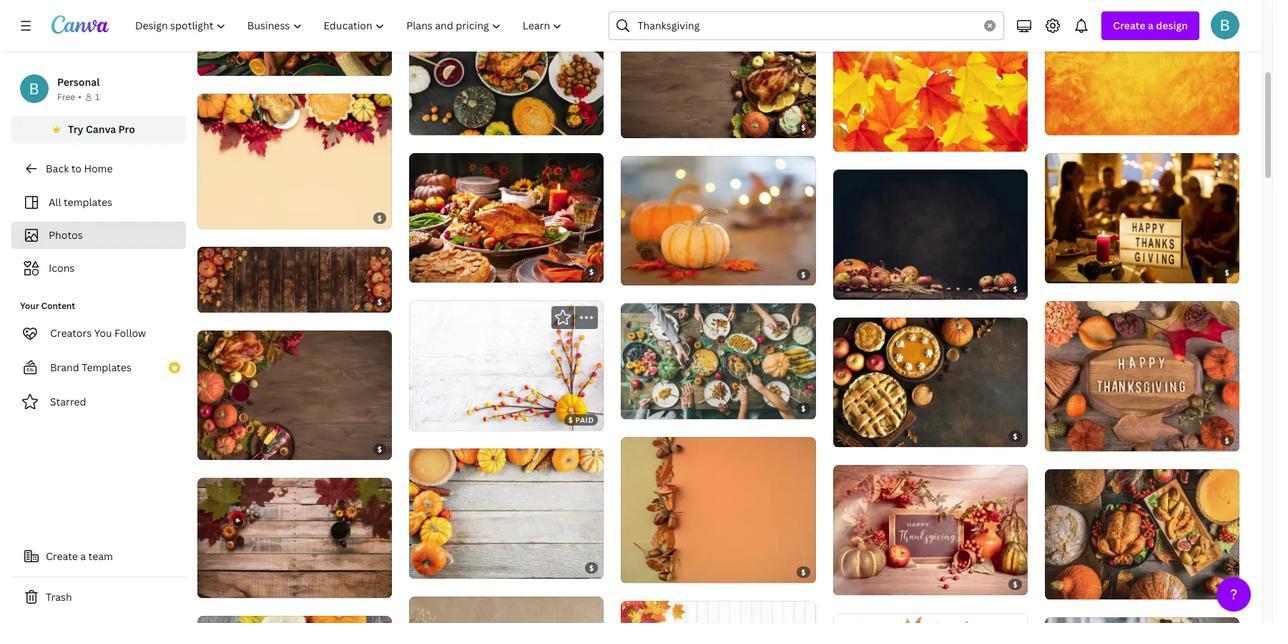 Task type: describe. For each thing, give the bounding box(es) containing it.
to
[[71, 162, 82, 175]]

$ for 'happy thanksgiving people!' 'image'
[[1225, 267, 1230, 277]]

templates
[[64, 195, 112, 209]]

design
[[1156, 19, 1188, 32]]

create for create a design
[[1113, 19, 1146, 32]]

create a team
[[46, 549, 113, 563]]

brand templates link
[[11, 353, 186, 382]]

create a design button
[[1102, 11, 1200, 40]]

all
[[49, 195, 61, 209]]

$ for thanksgiving background image on the left bottom of the page
[[589, 563, 594, 573]]

thanksgiving dinner wine image
[[197, 0, 392, 76]]

creators
[[50, 326, 92, 340]]

photos
[[49, 228, 83, 242]]

autumn botanicals flatlay image
[[409, 596, 604, 623]]

yellow and orange grunge texture cement or concrete wall banner, image
[[1045, 5, 1240, 135]]

thanksgiving table image
[[1045, 617, 1240, 623]]

content
[[41, 300, 75, 312]]

brand templates
[[50, 361, 131, 374]]

autumn leaves card mockup image
[[833, 613, 1028, 623]]

a for design
[[1148, 19, 1154, 32]]

back
[[46, 162, 69, 175]]

$ for the happy thanksgiving plaque image
[[1225, 436, 1230, 446]]

thanksgiving themed backgrounds image
[[621, 156, 816, 286]]

canva
[[86, 122, 116, 136]]

$ for 'thanksgiving turkey dinner' image
[[589, 267, 594, 277]]

thanksgiving dinner image
[[1045, 469, 1240, 599]]

create for create a team
[[46, 549, 78, 563]]

autumn thanksgiving background. image
[[621, 437, 816, 583]]

trash
[[46, 590, 72, 604]]

creators you follow link
[[11, 319, 186, 348]]

trash link
[[11, 583, 186, 612]]

$ for "thanksgiving pumpkin and apple various pies" image
[[1013, 432, 1018, 442]]

thanksgiving pumpkin and apple various pies image
[[833, 317, 1028, 447]]

team
[[88, 549, 113, 563]]

cooked food on the table image
[[409, 5, 604, 135]]

$ for happy thanksgiving greeting theme image on the bottom of the page
[[1013, 579, 1018, 589]]

follow
[[114, 326, 146, 340]]

create a team button
[[11, 542, 186, 571]]

starred
[[50, 395, 86, 409]]

friends feasting at thanksgiving day table with turkey, top view image
[[621, 304, 816, 419]]

icons link
[[20, 255, 177, 282]]

$ for the thanksgiving day fall background image
[[378, 213, 382, 223]]

your
[[20, 300, 39, 312]]

try canva pro button
[[11, 116, 186, 143]]

$ for thanksgiving themed backgrounds image
[[801, 270, 806, 280]]

black ceramic mug image
[[197, 478, 392, 598]]



Task type: locate. For each thing, give the bounding box(es) containing it.
try
[[68, 122, 83, 136]]

paid
[[575, 415, 594, 425]]

$ for friends feasting at thanksgiving day table with turkey, top view image
[[801, 403, 806, 413]]

happy thanksgiving greeting theme image
[[833, 465, 1028, 595]]

0 horizontal spatial create
[[46, 549, 78, 563]]

thanksgiving turkey dinner image
[[409, 153, 604, 283]]

home
[[84, 162, 113, 175]]

$ for 'autumn thanksgiving background.' image
[[801, 567, 806, 577]]

all templates
[[49, 195, 112, 209]]

0 horizontal spatial thanksgiving background. autumn harvest image
[[197, 247, 392, 312]]

create inside 'button'
[[46, 549, 78, 563]]

happy thanksgiving people! image
[[1045, 153, 1240, 283]]

$ for thanksgiving dinner background image to the bottom
[[378, 444, 382, 454]]

1 horizontal spatial a
[[1148, 19, 1154, 32]]

1 vertical spatial thanksgiving dinner background image
[[197, 330, 392, 460]]

thanksgiving background image
[[409, 449, 604, 579]]

None search field
[[609, 11, 1005, 40]]

1 vertical spatial create
[[46, 549, 78, 563]]

autumn thanksgiving background image
[[409, 301, 604, 431]]

icons
[[49, 261, 75, 275]]

0 horizontal spatial thanksgiving dinner background image
[[197, 330, 392, 460]]

thanksgiving day fall background image
[[197, 93, 392, 229]]

a left team
[[80, 549, 86, 563]]

0 vertical spatial thanksgiving dinner background image
[[621, 8, 816, 138]]

a for team
[[80, 549, 86, 563]]

$ paid
[[569, 415, 594, 425]]

1 horizontal spatial thanksgiving background. autumn harvest image
[[833, 170, 1028, 300]]

$ for the top thanksgiving dinner background image
[[801, 122, 806, 132]]

starred link
[[11, 388, 186, 416]]

create left team
[[46, 549, 78, 563]]

pumpkin maple leaves decoration autumn thanksgiving banner image
[[621, 601, 816, 623]]

back to home link
[[11, 155, 186, 183]]

personal
[[57, 75, 100, 89]]

top level navigation element
[[126, 11, 575, 40]]

a
[[1148, 19, 1154, 32], [80, 549, 86, 563]]

create a design
[[1113, 19, 1188, 32]]

1 horizontal spatial thanksgiving dinner background image
[[621, 8, 816, 138]]

a inside dropdown button
[[1148, 19, 1154, 32]]

try canva pro
[[68, 122, 135, 136]]

creators you follow
[[50, 326, 146, 340]]

create inside dropdown button
[[1113, 19, 1146, 32]]

thanksgiving background. autumn harvest image
[[833, 170, 1028, 300], [197, 247, 392, 312]]

free •
[[57, 91, 82, 103]]

pro
[[118, 122, 135, 136]]

a left design at the right of the page
[[1148, 19, 1154, 32]]

0 vertical spatial create
[[1113, 19, 1146, 32]]

thanksgiving card image
[[197, 616, 392, 623]]

thanksgiving dinner background image
[[621, 8, 816, 138], [197, 330, 392, 460]]

1 vertical spatial a
[[80, 549, 86, 563]]

0 horizontal spatial a
[[80, 549, 86, 563]]

Search search field
[[638, 12, 976, 39]]

happy thanksgiving plaque image
[[1045, 301, 1240, 452]]

$
[[801, 122, 806, 132], [378, 213, 382, 223], [589, 267, 594, 277], [1225, 267, 1230, 277], [801, 270, 806, 280], [1013, 284, 1018, 294], [378, 297, 382, 307], [801, 403, 806, 413], [569, 415, 573, 425], [1013, 432, 1018, 442], [1225, 436, 1230, 446], [378, 444, 382, 454], [589, 563, 594, 573], [801, 567, 806, 577], [1013, 579, 1018, 589], [1225, 584, 1230, 594]]

all templates link
[[20, 189, 177, 216]]

1 horizontal spatial create
[[1113, 19, 1146, 32]]

templates
[[82, 361, 131, 374]]

your content
[[20, 300, 75, 312]]

create left design at the right of the page
[[1113, 19, 1146, 32]]

free
[[57, 91, 75, 103]]

brad klo image
[[1211, 11, 1240, 39]]

you
[[94, 326, 112, 340]]

$ for thanksgiving dinner image
[[1225, 584, 1230, 594]]

create
[[1113, 19, 1146, 32], [46, 549, 78, 563]]

•
[[78, 91, 82, 103]]

back to home
[[46, 162, 113, 175]]

brand
[[50, 361, 79, 374]]

a inside 'button'
[[80, 549, 86, 563]]

1
[[95, 91, 100, 103]]

0 vertical spatial a
[[1148, 19, 1154, 32]]



Task type: vqa. For each thing, say whether or not it's contained in the screenshot.
Create a design dropdown button
yes



